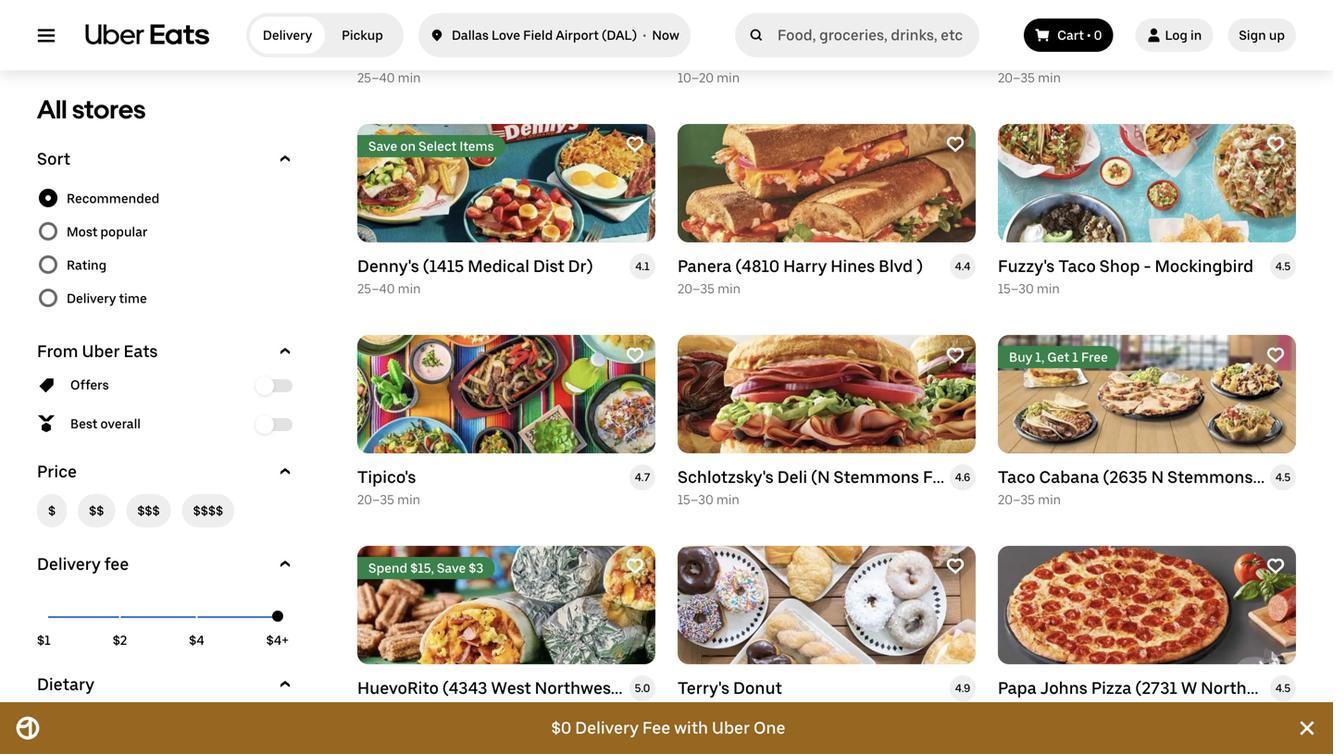 Task type: describe. For each thing, give the bounding box(es) containing it.
$1
[[37, 633, 51, 649]]

main navigation menu image
[[37, 26, 56, 44]]

popular
[[100, 224, 148, 240]]

best overall
[[70, 416, 141, 432]]

$$ button
[[78, 494, 115, 528]]

rating
[[67, 257, 107, 273]]

deliver to image
[[430, 24, 444, 46]]

fee
[[104, 555, 129, 575]]

sort button
[[37, 148, 296, 170]]

Food, groceries, drinks, etc text field
[[778, 26, 972, 44]]

delivery for delivery fee
[[37, 555, 101, 575]]

delivery fee
[[37, 555, 129, 575]]

(dal)
[[602, 27, 637, 43]]

delivery for delivery time
[[67, 291, 116, 306]]

sign
[[1239, 27, 1266, 43]]

from uber eats button
[[37, 341, 296, 363]]

Delivery radio
[[250, 17, 325, 54]]

field
[[523, 27, 553, 43]]

offers
[[70, 377, 109, 393]]

uber eats home image
[[85, 24, 209, 46]]

sign up
[[1239, 27, 1285, 43]]

most popular
[[67, 224, 148, 240]]

cart
[[1057, 27, 1084, 43]]

eats
[[124, 342, 158, 362]]

1 • from the left
[[643, 27, 646, 43]]

delivery time
[[67, 291, 147, 306]]

$$$$ button
[[182, 494, 234, 528]]

$$$
[[137, 503, 160, 519]]

up
[[1269, 27, 1285, 43]]

option group containing recommended
[[37, 181, 296, 315]]

dallas
[[452, 27, 489, 43]]

from
[[37, 342, 78, 362]]

$4
[[189, 633, 204, 649]]

log
[[1165, 27, 1188, 43]]

delivery fee button
[[37, 554, 296, 576]]

all stores
[[37, 94, 146, 125]]

sign up link
[[1228, 19, 1296, 52]]

airport
[[556, 27, 599, 43]]



Task type: locate. For each thing, give the bounding box(es) containing it.
• left 0
[[1087, 27, 1091, 43]]

time
[[119, 291, 147, 306]]

uber
[[82, 342, 120, 362], [712, 719, 750, 738], [712, 719, 750, 738]]

fee
[[642, 719, 671, 738], [642, 719, 671, 738]]

$0 delivery fee with uber one
[[551, 719, 786, 738], [551, 719, 786, 738]]

uber inside button
[[82, 342, 120, 362]]

all
[[37, 94, 67, 125]]

$$$ button
[[126, 494, 171, 528]]

pickup
[[342, 27, 383, 43]]

love
[[492, 27, 520, 43]]

with
[[674, 719, 708, 738], [674, 719, 708, 738]]

overall
[[100, 416, 141, 432]]

price button
[[37, 461, 296, 483]]

log in link
[[1136, 19, 1213, 52]]

one
[[754, 719, 786, 738], [754, 719, 786, 738]]

option group
[[37, 181, 296, 315]]

dallas love field airport (dal) • now
[[452, 27, 679, 43]]

$ button
[[37, 494, 67, 528]]

0 horizontal spatial •
[[643, 27, 646, 43]]

$4+
[[266, 633, 289, 649]]

from uber eats
[[37, 342, 158, 362]]

delivery inside option group
[[67, 291, 116, 306]]

Pickup radio
[[325, 17, 400, 54]]

add to favorites image
[[626, 346, 644, 365], [946, 346, 965, 365], [1267, 346, 1285, 365], [1267, 557, 1285, 576]]

delivery
[[263, 27, 312, 43], [67, 291, 116, 306], [37, 555, 101, 575], [575, 719, 639, 738], [575, 719, 639, 738]]

in
[[1191, 27, 1202, 43]]

dietary
[[37, 675, 94, 695]]

1 horizontal spatial •
[[1087, 27, 1091, 43]]

2 • from the left
[[1087, 27, 1091, 43]]

delivery for delivery
[[263, 27, 312, 43]]

0
[[1094, 27, 1102, 43]]

cart • 0
[[1057, 27, 1102, 43]]

sort
[[37, 149, 70, 169]]

• left the now on the top of page
[[643, 27, 646, 43]]

$2
[[113, 633, 127, 649]]

most
[[67, 224, 98, 240]]

$$$$
[[193, 503, 223, 519]]

delivery inside option
[[263, 27, 312, 43]]

$0 delivery fee with uber one link
[[56, 703, 1281, 755], [56, 703, 1281, 755]]

price
[[37, 462, 77, 482]]

recommended
[[67, 191, 159, 206]]

$$
[[89, 503, 104, 519]]

best
[[70, 416, 98, 432]]

•
[[643, 27, 646, 43], [1087, 27, 1091, 43]]

stores
[[72, 94, 146, 125]]

$
[[48, 503, 56, 519]]

dietary button
[[37, 674, 296, 696]]

log in
[[1165, 27, 1202, 43]]

now
[[652, 27, 679, 43]]

add to favorites image
[[626, 135, 644, 154], [946, 135, 965, 154], [1267, 135, 1285, 154], [626, 557, 644, 576], [946, 557, 965, 576]]

delivery inside button
[[37, 555, 101, 575]]

$0
[[551, 719, 572, 738], [551, 719, 572, 738]]



Task type: vqa. For each thing, say whether or not it's contained in the screenshot.
the Search in Caffe Roma text box
no



